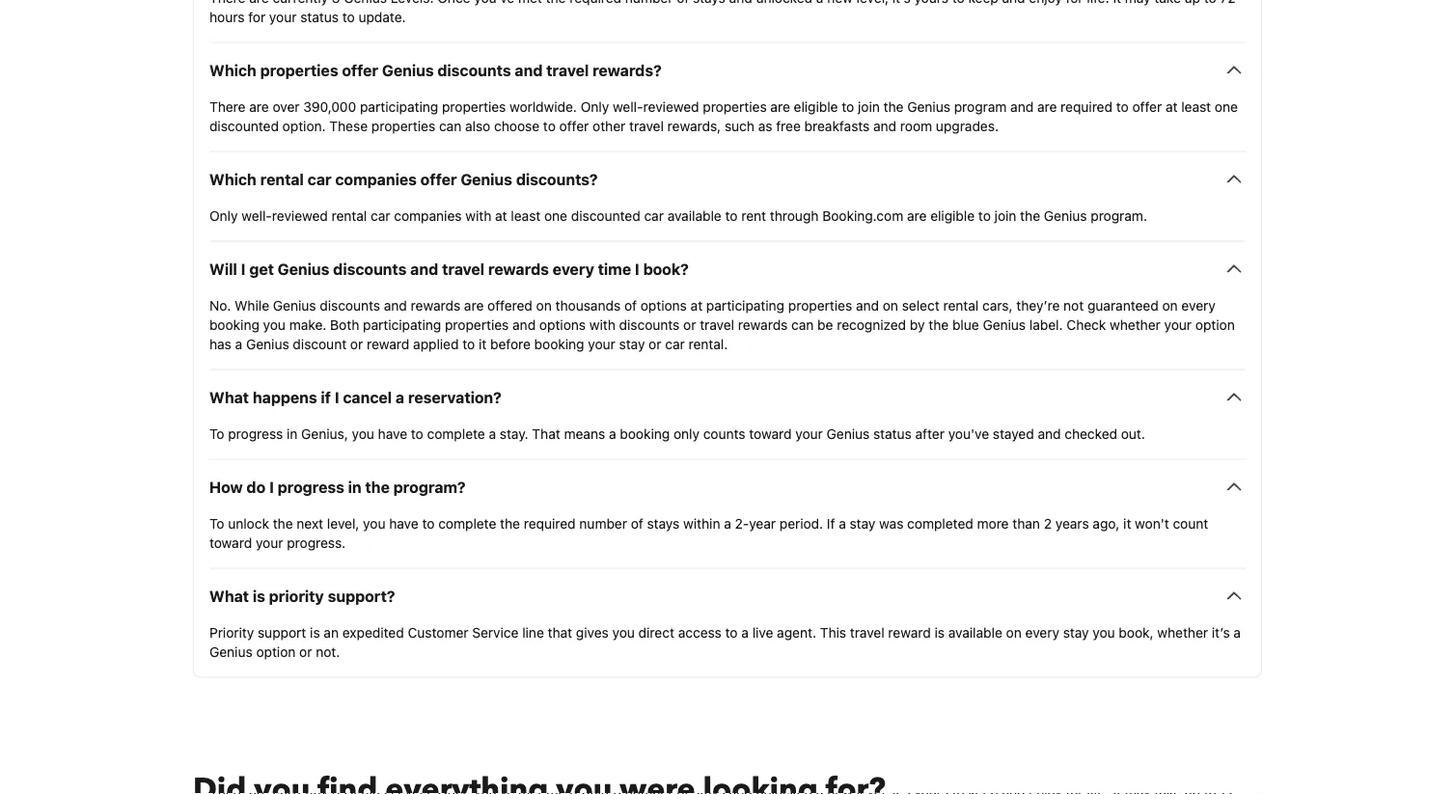 Task type: locate. For each thing, give the bounding box(es) containing it.
toward right the counts
[[750, 426, 792, 442]]

0 vertical spatial there
[[210, 0, 246, 5]]

0 horizontal spatial reviewed
[[272, 207, 328, 223]]

what for what happens if i cancel a reservation?
[[210, 388, 249, 406]]

in
[[287, 426, 298, 442], [348, 478, 362, 496]]

required inside "there are currently 3 genius levels. once you've met the required number of stays and unlocked a new level, it's yours to keep and enjoy for life! it may take up to 72 hours for your status to update."
[[570, 0, 622, 5]]

1 which from the top
[[210, 61, 257, 79]]

there up "hours"
[[210, 0, 246, 5]]

every inside priority support is an expedited customer service line that gives you direct access to a live agent. this travel reward is available on every stay you book, whether it's a genius option or not.
[[1026, 625, 1060, 640]]

if
[[321, 388, 331, 406]]

2 vertical spatial required
[[524, 515, 576, 531]]

0 horizontal spatial rental
[[260, 170, 304, 188]]

0 horizontal spatial options
[[540, 317, 586, 332]]

1 horizontal spatial reviewed
[[644, 98, 700, 114]]

least
[[1182, 98, 1212, 114], [511, 207, 541, 223]]

0 vertical spatial companies
[[335, 170, 417, 188]]

you down while
[[263, 317, 286, 332]]

options
[[641, 297, 687, 313], [540, 317, 586, 332]]

hours
[[210, 9, 245, 24]]

once
[[438, 0, 471, 5]]

program?
[[394, 478, 466, 496]]

0 vertical spatial status
[[300, 9, 339, 24]]

can left also
[[439, 118, 462, 134]]

priority
[[269, 587, 324, 605]]

are right the booking.com
[[908, 207, 927, 223]]

0 horizontal spatial it
[[479, 336, 487, 352]]

participating down will i get genius discounts and travel rewards every time i book? dropdown button
[[707, 297, 785, 313]]

1 horizontal spatial rental
[[332, 207, 367, 223]]

2 there from the top
[[210, 98, 246, 114]]

which down "hours"
[[210, 61, 257, 79]]

may
[[1126, 0, 1151, 5]]

or down both
[[350, 336, 363, 352]]

1 vertical spatial required
[[1061, 98, 1113, 114]]

not.
[[316, 644, 340, 660]]

completed
[[908, 515, 974, 531]]

or up the rental.
[[684, 317, 697, 332]]

required inside there are over 390,000 participating properties worldwide. only well-reviewed properties are eligible to join the genius program and are required to offer at least one discounted option. these properties can also choose to offer other travel rewards, such as free breakfasts and room upgrades.
[[1061, 98, 1113, 114]]

0 vertical spatial reward
[[367, 336, 410, 352]]

travel
[[547, 61, 589, 79], [630, 118, 664, 134], [442, 260, 485, 278], [700, 317, 735, 332], [850, 625, 885, 640]]

1 vertical spatial number
[[580, 515, 628, 531]]

rental inside dropdown button
[[260, 170, 304, 188]]

eligible
[[794, 98, 839, 114], [931, 207, 975, 223]]

can left be
[[792, 317, 814, 332]]

number down means
[[580, 515, 628, 531]]

1 vertical spatial every
[[1182, 297, 1216, 313]]

properties up which rental car companies offer genius discounts?
[[372, 118, 436, 134]]

guaranteed
[[1088, 297, 1159, 313]]

genius up room
[[908, 98, 951, 114]]

level, right new
[[857, 0, 889, 5]]

and up before
[[513, 317, 536, 332]]

you down cancel
[[352, 426, 374, 442]]

only up other
[[581, 98, 609, 114]]

offered
[[488, 297, 533, 313]]

discounted inside there are over 390,000 participating properties worldwide. only well-reviewed properties are eligible to join the genius program and are required to offer at least one discounted option. these properties can also choose to offer other travel rewards, such as free breakfasts and room upgrades.
[[210, 118, 279, 134]]

car up book? at left top
[[644, 207, 664, 223]]

discounts?
[[516, 170, 598, 188]]

it inside to unlock the next level, you have to complete the required number of stays within a 2-year period. if a stay was completed more than 2 years ago, it won't count toward your progress.
[[1124, 515, 1132, 531]]

0 horizontal spatial toward
[[210, 535, 252, 551]]

with down thousands
[[590, 317, 616, 332]]

on
[[537, 297, 552, 313], [883, 297, 899, 313], [1163, 297, 1179, 313], [1007, 625, 1022, 640]]

genius down update. on the left top
[[382, 61, 434, 79]]

what down has on the left of the page
[[210, 388, 249, 406]]

1 horizontal spatial in
[[348, 478, 362, 496]]

to progress in genius, you have to complete a stay. that means a booking only counts toward your genius status after you've stayed and checked out.
[[210, 426, 1146, 442]]

booking up has on the left of the page
[[210, 317, 260, 332]]

1 horizontal spatial only
[[581, 98, 609, 114]]

0 horizontal spatial is
[[253, 587, 265, 605]]

i left "get"
[[241, 260, 246, 278]]

on inside priority support is an expedited customer service line that gives you direct access to a live agent. this travel reward is available on every stay you book, whether it's a genius option or not.
[[1007, 625, 1022, 640]]

every up thousands
[[553, 260, 595, 278]]

2 vertical spatial rental
[[944, 297, 979, 313]]

1 vertical spatial toward
[[210, 535, 252, 551]]

as
[[759, 118, 773, 134]]

0 vertical spatial whether
[[1110, 317, 1161, 332]]

currently
[[273, 0, 328, 5]]

eligible up breakfasts
[[794, 98, 839, 114]]

companies down which rental car companies offer genius discounts?
[[394, 207, 462, 223]]

0 horizontal spatial level,
[[327, 515, 360, 531]]

0 horizontal spatial it's
[[893, 0, 911, 5]]

every left book,
[[1026, 625, 1060, 640]]

0 vertical spatial it
[[479, 336, 487, 352]]

which rental car companies offer genius discounts? button
[[210, 167, 1246, 191]]

0 vertical spatial to
[[210, 426, 224, 442]]

check
[[1067, 317, 1107, 332]]

what up priority
[[210, 587, 249, 605]]

are inside "there are currently 3 genius levels. once you've met the required number of stays and unlocked a new level, it's yours to keep and enjoy for life! it may take up to 72 hours for your status to update."
[[249, 0, 269, 5]]

every inside will i get genius discounts and travel rewards every time i book? dropdown button
[[553, 260, 595, 278]]

there
[[210, 0, 246, 5], [210, 98, 246, 114]]

1 horizontal spatial rewards
[[488, 260, 549, 278]]

join up cars,
[[995, 207, 1017, 223]]

reward
[[367, 336, 410, 352], [889, 625, 931, 640]]

discount
[[293, 336, 347, 352]]

every right guaranteed
[[1182, 297, 1216, 313]]

number inside to unlock the next level, you have to complete the required number of stays within a 2-year period. if a stay was completed more than 2 years ago, it won't count toward your progress.
[[580, 515, 628, 531]]

for left the life!
[[1067, 0, 1084, 5]]

or left not.
[[299, 644, 312, 660]]

2 horizontal spatial stay
[[1064, 625, 1090, 640]]

service
[[472, 625, 519, 640]]

progress down happens
[[228, 426, 283, 442]]

stays inside "there are currently 3 genius levels. once you've met the required number of stays and unlocked a new level, it's yours to keep and enjoy for life! it may take up to 72 hours for your status to update."
[[693, 0, 726, 5]]

or inside priority support is an expedited customer service line that gives you direct access to a live agent. this travel reward is available on every stay you book, whether it's a genius option or not.
[[299, 644, 312, 660]]

1 vertical spatial have
[[389, 515, 419, 531]]

of left within in the bottom left of the page
[[631, 515, 644, 531]]

you've
[[949, 426, 990, 442]]

within
[[684, 515, 721, 531]]

are up free
[[771, 98, 791, 114]]

enjoy
[[1030, 0, 1063, 5]]

1 to from the top
[[210, 426, 224, 442]]

with inside no. while genius discounts and rewards are offered on thousands of options at participating properties and on select rental cars, they're not guaranteed on every booking you make. both participating properties and options with discounts or travel rewards can be recognized by the blue genius label. check whether your option has a genius discount or reward applied to it before booking your stay or car rental.
[[590, 317, 616, 332]]

it's inside priority support is an expedited customer service line that gives you direct access to a live agent. this travel reward is available on every stay you book, whether it's a genius option or not.
[[1213, 625, 1231, 640]]

rewards inside dropdown button
[[488, 260, 549, 278]]

1 horizontal spatial booking
[[535, 336, 585, 352]]

0 vertical spatial progress
[[228, 426, 283, 442]]

participating up applied
[[363, 317, 441, 332]]

number inside "there are currently 3 genius levels. once you've met the required number of stays and unlocked a new level, it's yours to keep and enjoy for life! it may take up to 72 hours for your status to update."
[[626, 0, 673, 5]]

booking left only
[[620, 426, 670, 442]]

2 to from the top
[[210, 515, 224, 531]]

and left unlocked
[[730, 0, 753, 5]]

applied
[[413, 336, 459, 352]]

up
[[1185, 0, 1201, 5]]

0 vertical spatial can
[[439, 118, 462, 134]]

1 horizontal spatial reward
[[889, 625, 931, 640]]

1 what from the top
[[210, 388, 249, 406]]

1 vertical spatial eligible
[[931, 207, 975, 223]]

what happens if i cancel a reservation? button
[[210, 386, 1246, 409]]

your down thousands
[[588, 336, 616, 352]]

0 vertical spatial only
[[581, 98, 609, 114]]

1 vertical spatial one
[[545, 207, 568, 223]]

1 vertical spatial which
[[210, 170, 257, 188]]

1 horizontal spatial eligible
[[931, 207, 975, 223]]

get
[[249, 260, 274, 278]]

well- up other
[[613, 98, 644, 114]]

1 horizontal spatial one
[[1215, 98, 1239, 114]]

2 horizontal spatial every
[[1182, 297, 1216, 313]]

you inside no. while genius discounts and rewards are offered on thousands of options at participating properties and on select rental cars, they're not guaranteed on every booking you make. both participating properties and options with discounts or travel rewards can be recognized by the blue genius label. check whether your option has a genius discount or reward applied to it before booking your stay or car rental.
[[263, 317, 286, 332]]

1 vertical spatial rewards
[[411, 297, 461, 313]]

in inside dropdown button
[[348, 478, 362, 496]]

of inside "there are currently 3 genius levels. once you've met the required number of stays and unlocked a new level, it's yours to keep and enjoy for life! it may take up to 72 hours for your status to update."
[[677, 0, 690, 5]]

option inside priority support is an expedited customer service line that gives you direct access to a live agent. this travel reward is available on every stay you book, whether it's a genius option or not.
[[256, 644, 296, 660]]

the up room
[[884, 98, 904, 114]]

0 horizontal spatial eligible
[[794, 98, 839, 114]]

label.
[[1030, 317, 1064, 332]]

discounts
[[438, 61, 511, 79], [333, 260, 407, 278], [320, 297, 380, 313], [619, 317, 680, 332]]

1 there from the top
[[210, 0, 246, 5]]

it inside no. while genius discounts and rewards are offered on thousands of options at participating properties and on select rental cars, they're not guaranteed on every booking you make. both participating properties and options with discounts or travel rewards can be recognized by the blue genius label. check whether your option has a genius discount or reward applied to it before booking your stay or car rental.
[[479, 336, 487, 352]]

1 vertical spatial can
[[792, 317, 814, 332]]

there inside there are over 390,000 participating properties worldwide. only well-reviewed properties are eligible to join the genius program and are required to offer at least one discounted option. these properties can also choose to offer other travel rewards, such as free breakfasts and room upgrades.
[[210, 98, 246, 114]]

properties down offered
[[445, 317, 509, 332]]

0 vertical spatial eligible
[[794, 98, 839, 114]]

0 vertical spatial rewards
[[488, 260, 549, 278]]

status left after
[[874, 426, 912, 442]]

2 horizontal spatial rental
[[944, 297, 979, 313]]

are
[[249, 0, 269, 5], [249, 98, 269, 114], [771, 98, 791, 114], [1038, 98, 1058, 114], [908, 207, 927, 223], [464, 297, 484, 313]]

2 vertical spatial every
[[1026, 625, 1060, 640]]

1 vertical spatial for
[[248, 9, 266, 24]]

1 vertical spatial it
[[1124, 515, 1132, 531]]

0 horizontal spatial one
[[545, 207, 568, 223]]

join up breakfasts
[[858, 98, 880, 114]]

it
[[479, 336, 487, 352], [1124, 515, 1132, 531]]

a inside dropdown button
[[396, 388, 405, 406]]

rental down which rental car companies offer genius discounts?
[[332, 207, 367, 223]]

car left the rental.
[[666, 336, 685, 352]]

reviewed up rewards,
[[644, 98, 700, 114]]

you down how do i progress in the program?
[[363, 515, 386, 531]]

to up how
[[210, 426, 224, 442]]

travel inside no. while genius discounts and rewards are offered on thousands of options at participating properties and on select rental cars, they're not guaranteed on every booking you make. both participating properties and options with discounts or travel rewards can be recognized by the blue genius label. check whether your option has a genius discount or reward applied to it before booking your stay or car rental.
[[700, 317, 735, 332]]

1 horizontal spatial stay
[[850, 515, 876, 531]]

1 vertical spatial stays
[[647, 515, 680, 531]]

travel right other
[[630, 118, 664, 134]]

reviewed up "get"
[[272, 207, 328, 223]]

0 vertical spatial of
[[677, 0, 690, 5]]

of inside to unlock the next level, you have to complete the required number of stays within a 2-year period. if a stay was completed more than 2 years ago, it won't count toward your progress.
[[631, 515, 644, 531]]

progress inside how do i progress in the program? dropdown button
[[278, 478, 345, 496]]

rental.
[[689, 336, 728, 352]]

no.
[[210, 297, 231, 313]]

more
[[978, 515, 1009, 531]]

whether right book,
[[1158, 625, 1209, 640]]

0 horizontal spatial can
[[439, 118, 462, 134]]

1 horizontal spatial with
[[590, 317, 616, 332]]

to unlock the next level, you have to complete the required number of stays within a 2-year period. if a stay was completed more than 2 years ago, it won't count toward your progress.
[[210, 515, 1209, 551]]

travel up the rental.
[[700, 317, 735, 332]]

if
[[827, 515, 836, 531]]

1 horizontal spatial it's
[[1213, 625, 1231, 640]]

0 horizontal spatial status
[[300, 9, 339, 24]]

no. while genius discounts and rewards are offered on thousands of options at participating properties and on select rental cars, they're not guaranteed on every booking you make. both participating properties and options with discounts or travel rewards can be recognized by the blue genius label. check whether your option has a genius discount or reward applied to it before booking your stay or car rental.
[[210, 297, 1236, 352]]

2 vertical spatial stay
[[1064, 625, 1090, 640]]

0 vertical spatial one
[[1215, 98, 1239, 114]]

0 vertical spatial required
[[570, 0, 622, 5]]

companies down these
[[335, 170, 417, 188]]

complete
[[427, 426, 485, 442], [439, 515, 497, 531]]

and right stayed in the bottom right of the page
[[1038, 426, 1062, 442]]

properties inside dropdown button
[[260, 61, 338, 79]]

at inside no. while genius discounts and rewards are offered on thousands of options at participating properties and on select rental cars, they're not guaranteed on every booking you make. both participating properties and options with discounts or travel rewards can be recognized by the blue genius label. check whether your option has a genius discount or reward applied to it before booking your stay or car rental.
[[691, 297, 703, 313]]

well- up "get"
[[242, 207, 272, 223]]

0 horizontal spatial at
[[495, 207, 507, 223]]

1 vertical spatial whether
[[1158, 625, 1209, 640]]

genius down also
[[461, 170, 513, 188]]

can inside there are over 390,000 participating properties worldwide. only well-reviewed properties are eligible to join the genius program and are required to offer at least one discounted option. these properties can also choose to offer other travel rewards, such as free breakfasts and room upgrades.
[[439, 118, 462, 134]]

1 vertical spatial there
[[210, 98, 246, 114]]

stays left within in the bottom left of the page
[[647, 515, 680, 531]]

1 vertical spatial least
[[511, 207, 541, 223]]

0 horizontal spatial stay
[[619, 336, 645, 352]]

and up recognized
[[856, 297, 880, 313]]

in left genius,
[[287, 426, 298, 442]]

2 which from the top
[[210, 170, 257, 188]]

0 horizontal spatial least
[[511, 207, 541, 223]]

stays inside to unlock the next level, you have to complete the required number of stays within a 2-year period. if a stay was completed more than 2 years ago, it won't count toward your progress.
[[647, 515, 680, 531]]

every inside no. while genius discounts and rewards are offered on thousands of options at participating properties and on select rental cars, they're not guaranteed on every booking you make. both participating properties and options with discounts or travel rewards can be recognized by the blue genius label. check whether your option has a genius discount or reward applied to it before booking your stay or car rental.
[[1182, 297, 1216, 313]]

rewards left be
[[738, 317, 788, 332]]

stayed
[[993, 426, 1035, 442]]

it's left yours
[[893, 0, 911, 5]]

1 vertical spatial what
[[210, 587, 249, 605]]

rewards up offered
[[488, 260, 549, 278]]

are left over on the top left
[[249, 98, 269, 114]]

car inside dropdown button
[[308, 170, 332, 188]]

your
[[269, 9, 297, 24], [1165, 317, 1192, 332], [588, 336, 616, 352], [796, 426, 823, 442], [256, 535, 283, 551]]

join
[[858, 98, 880, 114], [995, 207, 1017, 223]]

1 horizontal spatial available
[[949, 625, 1003, 640]]

stay
[[619, 336, 645, 352], [850, 515, 876, 531], [1064, 625, 1090, 640]]

0 vertical spatial number
[[626, 0, 673, 5]]

1 horizontal spatial discounted
[[571, 207, 641, 223]]

0 vertical spatial level,
[[857, 0, 889, 5]]

every
[[553, 260, 595, 278], [1182, 297, 1216, 313], [1026, 625, 1060, 640]]

required
[[570, 0, 622, 5], [1061, 98, 1113, 114], [524, 515, 576, 531]]

0 vertical spatial with
[[466, 207, 492, 223]]

genius up make. at the left top of page
[[273, 297, 316, 313]]

1 horizontal spatial least
[[1182, 98, 1212, 114]]

whether
[[1110, 317, 1161, 332], [1158, 625, 1209, 640]]

i right if
[[335, 388, 339, 406]]

update.
[[359, 9, 406, 24]]

or
[[684, 317, 697, 332], [350, 336, 363, 352], [649, 336, 662, 352], [299, 644, 312, 660]]

participating down which properties offer genius discounts and travel rewards?
[[360, 98, 439, 114]]

1 horizontal spatial at
[[691, 297, 703, 313]]

1 vertical spatial of
[[625, 297, 637, 313]]

1 horizontal spatial option
[[1196, 317, 1236, 332]]

travel inside priority support is an expedited customer service line that gives you direct access to a live agent. this travel reward is available on every stay you book, whether it's a genius option or not.
[[850, 625, 885, 640]]

which properties offer genius discounts and travel rewards? button
[[210, 58, 1246, 81]]

rental up blue
[[944, 297, 979, 313]]

year
[[749, 515, 776, 531]]

2 what from the top
[[210, 587, 249, 605]]

to inside to unlock the next level, you have to complete the required number of stays within a 2-year period. if a stay was completed more than 2 years ago, it won't count toward your progress.
[[210, 515, 224, 531]]

genius
[[344, 0, 387, 5], [382, 61, 434, 79], [908, 98, 951, 114], [461, 170, 513, 188], [1045, 207, 1088, 223], [278, 260, 330, 278], [273, 297, 316, 313], [983, 317, 1026, 332], [246, 336, 289, 352], [827, 426, 870, 442], [210, 644, 253, 660]]

2 horizontal spatial booking
[[620, 426, 670, 442]]

and right program
[[1011, 98, 1034, 114]]

properties up over on the top left
[[260, 61, 338, 79]]

1 horizontal spatial every
[[1026, 625, 1060, 640]]

stay inside priority support is an expedited customer service line that gives you direct access to a live agent. this travel reward is available on every stay you book, whether it's a genius option or not.
[[1064, 625, 1090, 640]]

eligible right the booking.com
[[931, 207, 975, 223]]

required inside to unlock the next level, you have to complete the required number of stays within a 2-year period. if a stay was completed more than 2 years ago, it won't count toward your progress.
[[524, 515, 576, 531]]

complete down reservation?
[[427, 426, 485, 442]]

0 vertical spatial least
[[1182, 98, 1212, 114]]

genius down while
[[246, 336, 289, 352]]

there inside "there are currently 3 genius levels. once you've met the required number of stays and unlocked a new level, it's yours to keep and enjoy for life! it may take up to 72 hours for your status to update."
[[210, 0, 246, 5]]

status
[[300, 9, 339, 24], [874, 426, 912, 442]]

travel right this
[[850, 625, 885, 640]]

0 horizontal spatial rewards
[[411, 297, 461, 313]]

0 horizontal spatial well-
[[242, 207, 272, 223]]

progress
[[228, 426, 283, 442], [278, 478, 345, 496]]

offer
[[342, 61, 379, 79], [1133, 98, 1163, 114], [560, 118, 589, 134], [421, 170, 457, 188]]

72
[[1221, 0, 1237, 5]]

the right "by"
[[929, 317, 949, 332]]

1 vertical spatial stay
[[850, 515, 876, 531]]

1 horizontal spatial for
[[1067, 0, 1084, 5]]

your down unlock
[[256, 535, 283, 551]]

the right the met
[[546, 0, 566, 5]]

required for period.
[[524, 515, 576, 531]]

car down option.
[[308, 170, 332, 188]]

0 vertical spatial stay
[[619, 336, 645, 352]]

reviewed inside there are over 390,000 participating properties worldwide. only well-reviewed properties are eligible to join the genius program and are required to offer at least one discounted option. these properties can also choose to offer other travel rewards, such as free breakfasts and room upgrades.
[[644, 98, 700, 114]]

1 vertical spatial well-
[[242, 207, 272, 223]]

reward left applied
[[367, 336, 410, 352]]

one inside there are over 390,000 participating properties worldwide. only well-reviewed properties are eligible to join the genius program and are required to offer at least one discounted option. these properties can also choose to offer other travel rewards, such as free breakfasts and room upgrades.
[[1215, 98, 1239, 114]]

discounted down over on the top left
[[210, 118, 279, 134]]

the inside how do i progress in the program? dropdown button
[[365, 478, 390, 496]]

0 horizontal spatial for
[[248, 9, 266, 24]]

1 vertical spatial join
[[995, 207, 1017, 223]]

reward inside priority support is an expedited customer service line that gives you direct access to a live agent. this travel reward is available on every stay you book, whether it's a genius option or not.
[[889, 625, 931, 640]]

are left currently at the top of page
[[249, 0, 269, 5]]

count
[[1174, 515, 1209, 531]]

are right program
[[1038, 98, 1058, 114]]

it left before
[[479, 336, 487, 352]]

reviewed
[[644, 98, 700, 114], [272, 207, 328, 223]]

to for what happens if i cancel a reservation?
[[210, 426, 224, 442]]

0 vertical spatial options
[[641, 297, 687, 313]]

complete down 'program?'
[[439, 515, 497, 531]]

have inside to unlock the next level, you have to complete the required number of stays within a 2-year period. if a stay was completed more than 2 years ago, it won't count toward your progress.
[[389, 515, 419, 531]]

0 vertical spatial reviewed
[[644, 98, 700, 114]]

0 horizontal spatial reward
[[367, 336, 410, 352]]

and up applied
[[411, 260, 439, 278]]

car inside no. while genius discounts and rewards are offered on thousands of options at participating properties and on select rental cars, they're not guaranteed on every booking you make. both participating properties and options with discounts or travel rewards can be recognized by the blue genius label. check whether your option has a genius discount or reward applied to it before booking your stay or car rental.
[[666, 336, 685, 352]]

stays for within
[[647, 515, 680, 531]]

0 vertical spatial option
[[1196, 317, 1236, 332]]

can
[[439, 118, 462, 134], [792, 317, 814, 332]]

the inside no. while genius discounts and rewards are offered on thousands of options at participating properties and on select rental cars, they're not guaranteed on every booking you make. both participating properties and options with discounts or travel rewards can be recognized by the blue genius label. check whether your option has a genius discount or reward applied to it before booking your stay or car rental.
[[929, 317, 949, 332]]

0 vertical spatial participating
[[360, 98, 439, 114]]

0 vertical spatial join
[[858, 98, 880, 114]]

upgrades.
[[936, 118, 999, 134]]

0 vertical spatial at
[[1166, 98, 1178, 114]]

progress up next
[[278, 478, 345, 496]]

which
[[210, 61, 257, 79], [210, 170, 257, 188]]

1 horizontal spatial options
[[641, 297, 687, 313]]

number for within
[[580, 515, 628, 531]]

well-
[[613, 98, 644, 114], [242, 207, 272, 223]]



Task type: vqa. For each thing, say whether or not it's contained in the screenshot.
stay within No. While Genius discounts and rewards are offered on thousands of options at participating properties and on select rental cars, they're not guaranteed on every booking you make. Both participating properties and options with discounts or travel rewards can be recognized by the blue Genius label. Check whether your option has a Genius discount or reward applied to it before booking your stay or car rental.
yes



Task type: describe. For each thing, give the bounding box(es) containing it.
390,000
[[303, 98, 357, 114]]

0 vertical spatial for
[[1067, 0, 1084, 5]]

the left next
[[273, 515, 293, 531]]

complete inside to unlock the next level, you have to complete the required number of stays within a 2-year period. if a stay was completed more than 2 years ago, it won't count toward your progress.
[[439, 515, 497, 531]]

option inside no. while genius discounts and rewards are offered on thousands of options at participating properties and on select rental cars, they're not guaranteed on every booking you make. both participating properties and options with discounts or travel rewards can be recognized by the blue genius label. check whether your option has a genius discount or reward applied to it before booking your stay or car rental.
[[1196, 317, 1236, 332]]

be
[[818, 317, 834, 332]]

at inside there are over 390,000 participating properties worldwide. only well-reviewed properties are eligible to join the genius program and are required to offer at least one discounted option. these properties can also choose to offer other travel rewards, such as free breakfasts and room upgrades.
[[1166, 98, 1178, 114]]

2-
[[735, 515, 749, 531]]

than
[[1013, 515, 1041, 531]]

the down stay.
[[500, 515, 520, 531]]

1 vertical spatial discounted
[[571, 207, 641, 223]]

0 vertical spatial complete
[[427, 426, 485, 442]]

2 horizontal spatial is
[[935, 625, 945, 640]]

line
[[523, 625, 544, 640]]

there are currently 3 genius levels. once you've met the required number of stays and unlocked a new level, it's yours to keep and enjoy for life! it may take up to 72 hours for your status to update.
[[210, 0, 1237, 24]]

support
[[258, 625, 306, 640]]

eligible inside there are over 390,000 participating properties worldwide. only well-reviewed properties are eligible to join the genius program and are required to offer at least one discounted option. these properties can also choose to offer other travel rewards, such as free breakfasts and room upgrades.
[[794, 98, 839, 114]]

customer
[[408, 625, 469, 640]]

your right check
[[1165, 317, 1192, 332]]

how do i progress in the program? button
[[210, 475, 1246, 499]]

of for and
[[677, 0, 690, 5]]

which properties offer genius discounts and travel rewards?
[[210, 61, 662, 79]]

gives
[[576, 625, 609, 640]]

book?
[[644, 260, 689, 278]]

2 vertical spatial participating
[[363, 317, 441, 332]]

travel inside which properties offer genius discounts and travel rewards? dropdown button
[[547, 61, 589, 79]]

your right the counts
[[796, 426, 823, 442]]

will i get genius discounts and travel rewards every time i book? button
[[210, 257, 1246, 280]]

stay inside to unlock the next level, you have to complete the required number of stays within a 2-year period. if a stay was completed more than 2 years ago, it won't count toward your progress.
[[850, 515, 876, 531]]

only inside there are over 390,000 participating properties worldwide. only well-reviewed properties are eligible to join the genius program and are required to offer at least one discounted option. these properties can also choose to offer other travel rewards, such as free breakfasts and room upgrades.
[[581, 98, 609, 114]]

not
[[1064, 297, 1084, 313]]

will i get genius discounts and travel rewards every time i book?
[[210, 260, 689, 278]]

direct
[[639, 625, 675, 640]]

0 vertical spatial available
[[668, 207, 722, 223]]

3
[[332, 0, 340, 5]]

1 vertical spatial booking
[[535, 336, 585, 352]]

means
[[564, 426, 606, 442]]

well- inside there are over 390,000 participating properties worldwide. only well-reviewed properties are eligible to join the genius program and are required to offer at least one discounted option. these properties can also choose to offer other travel rewards, such as free breakfasts and room upgrades.
[[613, 98, 644, 114]]

which rental car companies offer genius discounts?
[[210, 170, 598, 188]]

your inside to unlock the next level, you have to complete the required number of stays within a 2-year period. if a stay was completed more than 2 years ago, it won't count toward your progress.
[[256, 535, 283, 551]]

what is priority support? button
[[210, 584, 1246, 608]]

after
[[916, 426, 945, 442]]

life!
[[1087, 0, 1110, 5]]

checked
[[1065, 426, 1118, 442]]

booking.com
[[823, 207, 904, 223]]

take
[[1155, 0, 1182, 5]]

1 vertical spatial rental
[[332, 207, 367, 223]]

toward inside to unlock the next level, you have to complete the required number of stays within a 2-year period. if a stay was completed more than 2 years ago, it won't count toward your progress.
[[210, 535, 252, 551]]

an
[[324, 625, 339, 640]]

what happens if i cancel a reservation?
[[210, 388, 502, 406]]

1 vertical spatial companies
[[394, 207, 462, 223]]

rental inside no. while genius discounts and rewards are offered on thousands of options at participating properties and on select rental cars, they're not guaranteed on every booking you make. both participating properties and options with discounts or travel rewards can be recognized by the blue genius label. check whether your option has a genius discount or reward applied to it before booking your stay or car rental.
[[944, 297, 979, 313]]

travel inside will i get genius discounts and travel rewards every time i book? dropdown button
[[442, 260, 485, 278]]

such
[[725, 118, 755, 134]]

join inside there are over 390,000 participating properties worldwide. only well-reviewed properties are eligible to join the genius program and are required to offer at least one discounted option. these properties can also choose to offer other travel rewards, such as free breakfasts and room upgrades.
[[858, 98, 880, 114]]

can inside no. while genius discounts and rewards are offered on thousands of options at participating properties and on select rental cars, they're not guaranteed on every booking you make. both participating properties and options with discounts or travel rewards can be recognized by the blue genius label. check whether your option has a genius discount or reward applied to it before booking your stay or car rental.
[[792, 317, 814, 332]]

least inside there are over 390,000 participating properties worldwide. only well-reviewed properties are eligible to join the genius program and are required to offer at least one discounted option. these properties can also choose to offer other travel rewards, such as free breakfasts and room upgrades.
[[1182, 98, 1212, 114]]

was
[[880, 515, 904, 531]]

required for level,
[[570, 0, 622, 5]]

number for and
[[626, 0, 673, 5]]

2
[[1044, 515, 1052, 531]]

there for there are currently 3 genius levels. once you've met the required number of stays and unlocked a new level, it's yours to keep and enjoy for life! it may take up to 72 hours for your status to update.
[[210, 0, 246, 5]]

make.
[[289, 317, 327, 332]]

how do i progress in the program?
[[210, 478, 466, 496]]

ago,
[[1093, 515, 1120, 531]]

whether inside priority support is an expedited customer service line that gives you direct access to a live agent. this travel reward is available on every stay you book, whether it's a genius option or not.
[[1158, 625, 1209, 640]]

only
[[674, 426, 700, 442]]

program.
[[1091, 207, 1148, 223]]

out.
[[1122, 426, 1146, 442]]

you've
[[474, 0, 515, 5]]

are inside no. while genius discounts and rewards are offered on thousands of options at participating properties and on select rental cars, they're not guaranteed on every booking you make. both participating properties and options with discounts or travel rewards can be recognized by the blue genius label. check whether your option has a genius discount or reward applied to it before booking your stay or car rental.
[[464, 297, 484, 313]]

genius left after
[[827, 426, 870, 442]]

whether inside no. while genius discounts and rewards are offered on thousands of options at participating properties and on select rental cars, they're not guaranteed on every booking you make. both participating properties and options with discounts or travel rewards can be recognized by the blue genius label. check whether your option has a genius discount or reward applied to it before booking your stay or car rental.
[[1110, 317, 1161, 332]]

which for which properties offer genius discounts and travel rewards?
[[210, 61, 257, 79]]

these
[[330, 118, 368, 134]]

genius,
[[301, 426, 348, 442]]

do
[[247, 478, 266, 496]]

to inside to unlock the next level, you have to complete the required number of stays within a 2-year period. if a stay was completed more than 2 years ago, it won't count toward your progress.
[[422, 515, 435, 531]]

companies inside the which rental car companies offer genius discounts? dropdown button
[[335, 170, 417, 188]]

level, inside to unlock the next level, you have to complete the required number of stays within a 2-year period. if a stay was completed more than 2 years ago, it won't count toward your progress.
[[327, 515, 360, 531]]

participating inside there are over 390,000 participating properties worldwide. only well-reviewed properties are eligible to join the genius program and are required to offer at least one discounted option. these properties can also choose to offer other travel rewards, such as free breakfasts and room upgrades.
[[360, 98, 439, 114]]

rewards,
[[668, 118, 721, 134]]

and right keep
[[1003, 0, 1026, 5]]

genius inside there are over 390,000 participating properties worldwide. only well-reviewed properties are eligible to join the genius program and are required to offer at least one discounted option. these properties can also choose to offer other travel rewards, such as free breakfasts and room upgrades.
[[908, 98, 951, 114]]

genius inside "there are currently 3 genius levels. once you've met the required number of stays and unlocked a new level, it's yours to keep and enjoy for life! it may take up to 72 hours for your status to update."
[[344, 0, 387, 5]]

through
[[770, 207, 819, 223]]

other
[[593, 118, 626, 134]]

the inside there are over 390,000 participating properties worldwide. only well-reviewed properties are eligible to join the genius program and are required to offer at least one discounted option. these properties can also choose to offer other travel rewards, such as free breakfasts and room upgrades.
[[884, 98, 904, 114]]

1 vertical spatial at
[[495, 207, 507, 223]]

0 horizontal spatial in
[[287, 426, 298, 442]]

of inside no. while genius discounts and rewards are offered on thousands of options at participating properties and on select rental cars, they're not guaranteed on every booking you make. both participating properties and options with discounts or travel rewards can be recognized by the blue genius label. check whether your option has a genius discount or reward applied to it before booking your stay or car rental.
[[625, 297, 637, 313]]

properties up such
[[703, 98, 767, 114]]

1 horizontal spatial is
[[310, 625, 320, 640]]

1 vertical spatial only
[[210, 207, 238, 223]]

car down which rental car companies offer genius discounts?
[[371, 207, 391, 223]]

room
[[901, 118, 933, 134]]

what is priority support?
[[210, 587, 395, 605]]

is inside dropdown button
[[253, 587, 265, 605]]

which for which rental car companies offer genius discounts?
[[210, 170, 257, 188]]

1 vertical spatial participating
[[707, 297, 785, 313]]

1 vertical spatial status
[[874, 426, 912, 442]]

it
[[1114, 0, 1122, 5]]

there are over 390,000 participating properties worldwide. only well-reviewed properties are eligible to join the genius program and are required to offer at least one discounted option. these properties can also choose to offer other travel rewards, such as free breakfasts and room upgrades.
[[210, 98, 1239, 134]]

stay inside no. while genius discounts and rewards are offered on thousands of options at participating properties and on select rental cars, they're not guaranteed on every booking you make. both participating properties and options with discounts or travel rewards can be recognized by the blue genius label. check whether your option has a genius discount or reward applied to it before booking your stay or car rental.
[[619, 336, 645, 352]]

recognized
[[837, 317, 907, 332]]

genius left program.
[[1045, 207, 1088, 223]]

of for within
[[631, 515, 644, 531]]

the inside "there are currently 3 genius levels. once you've met the required number of stays and unlocked a new level, it's yours to keep and enjoy for life! it may take up to 72 hours for your status to update."
[[546, 0, 566, 5]]

free
[[777, 118, 801, 134]]

0 vertical spatial toward
[[750, 426, 792, 442]]

you right "gives"
[[613, 625, 635, 640]]

time
[[598, 260, 632, 278]]

to for how do i progress in the program?
[[210, 515, 224, 531]]

unlock
[[228, 515, 269, 531]]

to inside no. while genius discounts and rewards are offered on thousands of options at participating properties and on select rental cars, they're not guaranteed on every booking you make. both participating properties and options with discounts or travel rewards can be recognized by the blue genius label. check whether your option has a genius discount or reward applied to it before booking your stay or car rental.
[[463, 336, 475, 352]]

and left room
[[874, 118, 897, 134]]

expedited
[[343, 625, 404, 640]]

a inside "there are currently 3 genius levels. once you've met the required number of stays and unlocked a new level, it's yours to keep and enjoy for life! it may take up to 72 hours for your status to update."
[[817, 0, 824, 5]]

over
[[273, 98, 300, 114]]

option.
[[283, 118, 326, 134]]

next
[[297, 515, 324, 531]]

0 vertical spatial have
[[378, 426, 407, 442]]

i right 'time'
[[635, 260, 640, 278]]

will
[[210, 260, 237, 278]]

there for there are over 390,000 participating properties worldwide. only well-reviewed properties are eligible to join the genius program and are required to offer at least one discounted option. these properties can also choose to offer other travel rewards, such as free breakfasts and room upgrades.
[[210, 98, 246, 114]]

your inside "there are currently 3 genius levels. once you've met the required number of stays and unlocked a new level, it's yours to keep and enjoy for life! it may take up to 72 hours for your status to update."
[[269, 9, 297, 24]]

agent.
[[777, 625, 817, 640]]

status inside "there are currently 3 genius levels. once you've met the required number of stays and unlocked a new level, it's yours to keep and enjoy for life! it may take up to 72 hours for your status to update."
[[300, 9, 339, 24]]

i right do
[[269, 478, 274, 496]]

it's inside "there are currently 3 genius levels. once you've met the required number of stays and unlocked a new level, it's yours to keep and enjoy for life! it may take up to 72 hours for your status to update."
[[893, 0, 911, 5]]

priority
[[210, 625, 254, 640]]

travel inside there are over 390,000 participating properties worldwide. only well-reviewed properties are eligible to join the genius program and are required to offer at least one discounted option. these properties can also choose to offer other travel rewards, such as free breakfasts and room upgrades.
[[630, 118, 664, 134]]

a inside no. while genius discounts and rewards are offered on thousands of options at participating properties and on select rental cars, they're not guaranteed on every booking you make. both participating properties and options with discounts or travel rewards can be recognized by the blue genius label. check whether your option has a genius discount or reward applied to it before booking your stay or car rental.
[[235, 336, 243, 352]]

2 vertical spatial rewards
[[738, 317, 788, 332]]

level, inside "there are currently 3 genius levels. once you've met the required number of stays and unlocked a new level, it's yours to keep and enjoy for life! it may take up to 72 hours for your status to update."
[[857, 0, 889, 5]]

available inside priority support is an expedited customer service line that gives you direct access to a live agent. this travel reward is available on every stay you book, whether it's a genius option or not.
[[949, 625, 1003, 640]]

0 vertical spatial booking
[[210, 317, 260, 332]]

book,
[[1119, 625, 1154, 640]]

reservation?
[[408, 388, 502, 406]]

levels.
[[391, 0, 434, 5]]

genius down cars,
[[983, 317, 1026, 332]]

counts
[[704, 426, 746, 442]]

the left program.
[[1021, 207, 1041, 223]]

years
[[1056, 515, 1090, 531]]

and down the will i get genius discounts and travel rewards every time i book?
[[384, 297, 407, 313]]

reward inside no. while genius discounts and rewards are offered on thousands of options at participating properties and on select rental cars, they're not guaranteed on every booking you make. both participating properties and options with discounts or travel rewards can be recognized by the blue genius label. check whether your option has a genius discount or reward applied to it before booking your stay or car rental.
[[367, 336, 410, 352]]

genius inside priority support is an expedited customer service line that gives you direct access to a live agent. this travel reward is available on every stay you book, whether it's a genius option or not.
[[210, 644, 253, 660]]

2 vertical spatial booking
[[620, 426, 670, 442]]

cars,
[[983, 297, 1013, 313]]

before
[[491, 336, 531, 352]]

met
[[519, 0, 543, 5]]

priority support is an expedited customer service line that gives you direct access to a live agent. this travel reward is available on every stay you book, whether it's a genius option or not.
[[210, 625, 1242, 660]]

while
[[235, 297, 269, 313]]

won't
[[1136, 515, 1170, 531]]

only well-reviewed rental car companies with at least one discounted car available to rent through booking.com are eligible to join the genius program.
[[210, 207, 1148, 223]]

properties up be
[[789, 297, 853, 313]]

new
[[828, 0, 853, 5]]

choose
[[494, 118, 540, 134]]

to inside priority support is an expedited customer service line that gives you direct access to a live agent. this travel reward is available on every stay you book, whether it's a genius option or not.
[[726, 625, 738, 640]]

support?
[[328, 587, 395, 605]]

by
[[910, 317, 925, 332]]

select
[[902, 297, 940, 313]]

and up worldwide.
[[515, 61, 543, 79]]

you inside to unlock the next level, you have to complete the required number of stays within a 2-year period. if a stay was completed more than 2 years ago, it won't count toward your progress.
[[363, 515, 386, 531]]

or left the rental.
[[649, 336, 662, 352]]

access
[[679, 625, 722, 640]]

breakfasts
[[805, 118, 870, 134]]

genius right "get"
[[278, 260, 330, 278]]

1 vertical spatial options
[[540, 317, 586, 332]]

what for what is priority support?
[[210, 587, 249, 605]]

program
[[955, 98, 1007, 114]]

you left book,
[[1093, 625, 1116, 640]]

stay.
[[500, 426, 529, 442]]

properties up also
[[442, 98, 506, 114]]

stays for and
[[693, 0, 726, 5]]



